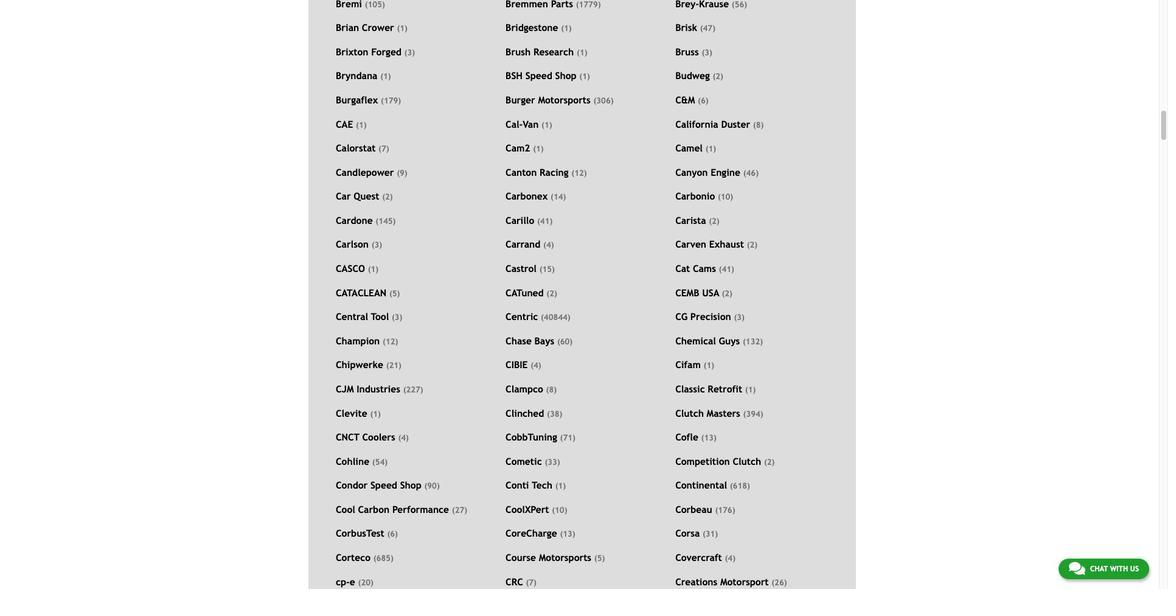 Task type: vqa. For each thing, say whether or not it's contained in the screenshot.


Task type: locate. For each thing, give the bounding box(es) containing it.
cool carbon performance (27)
[[336, 504, 468, 515]]

1 vertical spatial (41)
[[719, 265, 735, 274]]

1 horizontal spatial shop
[[555, 70, 577, 81]]

(4) for carrand
[[544, 241, 554, 250]]

1 vertical spatial (8)
[[546, 385, 557, 394]]

1 horizontal spatial (41)
[[719, 265, 735, 274]]

0 vertical spatial (5)
[[390, 289, 400, 298]]

(10) up corecharge (13)
[[552, 506, 568, 515]]

cardone (145)
[[336, 215, 396, 226]]

1 horizontal spatial (7)
[[526, 578, 537, 587]]

c&m
[[676, 94, 695, 105]]

(6) for c&m
[[698, 96, 709, 105]]

calorstat (7)
[[336, 143, 389, 153]]

bsh speed shop (1)
[[506, 70, 590, 81]]

0 vertical spatial (8)
[[753, 120, 764, 129]]

central tool (3)
[[336, 311, 403, 322]]

cobbtuning
[[506, 432, 557, 443]]

corsa (31)
[[676, 528, 718, 539]]

(6) up (685)
[[387, 530, 398, 539]]

cofle
[[676, 432, 699, 443]]

0 vertical spatial (6)
[[698, 96, 709, 105]]

(10) inside coolxpert (10)
[[552, 506, 568, 515]]

motorsport
[[721, 576, 769, 587]]

1 horizontal spatial (8)
[[753, 120, 764, 129]]

(26)
[[772, 578, 787, 587]]

(3) right 'forged'
[[405, 48, 415, 57]]

(5)
[[390, 289, 400, 298], [595, 554, 605, 563]]

(1) up "research"
[[561, 24, 572, 33]]

(41) right 'cams'
[[719, 265, 735, 274]]

(12) inside canton racing (12)
[[572, 168, 587, 178]]

0 horizontal spatial (5)
[[390, 289, 400, 298]]

(132)
[[743, 337, 763, 346]]

0 vertical spatial speed
[[526, 70, 553, 81]]

budweg (2)
[[676, 70, 724, 81]]

motorsports down corecharge (13)
[[539, 552, 592, 563]]

0 horizontal spatial (13)
[[560, 530, 576, 539]]

corteco
[[336, 552, 371, 563]]

(10) down engine
[[718, 193, 734, 202]]

speed down (54)
[[371, 480, 397, 491]]

precision
[[691, 311, 731, 322]]

0 vertical spatial (12)
[[572, 168, 587, 178]]

1 horizontal spatial clutch
[[733, 456, 762, 467]]

(1) inside cae (1)
[[356, 120, 367, 129]]

clutch up (618)
[[733, 456, 762, 467]]

(6) inside corbustest (6)
[[387, 530, 398, 539]]

carbonex
[[506, 191, 548, 202]]

burgaflex (179)
[[336, 94, 401, 105]]

(4) up (15)
[[544, 241, 554, 250]]

carillo
[[506, 215, 535, 226]]

(2) inside cemb usa (2)
[[722, 289, 733, 298]]

chase
[[506, 335, 532, 346]]

1 vertical spatial clutch
[[733, 456, 762, 467]]

1 horizontal spatial (10)
[[718, 193, 734, 202]]

camel
[[676, 143, 703, 153]]

(10) inside carbonio (10)
[[718, 193, 734, 202]]

us
[[1131, 565, 1139, 573]]

(2) inside carista (2)
[[709, 217, 720, 226]]

1 vertical spatial (6)
[[387, 530, 398, 539]]

(9)
[[397, 168, 408, 178]]

(1) right casco
[[368, 265, 379, 274]]

corbeau
[[676, 504, 713, 515]]

speed
[[526, 70, 553, 81], [371, 480, 397, 491]]

clutch down classic in the bottom of the page
[[676, 408, 704, 418]]

shop for bsh speed shop
[[555, 70, 577, 81]]

(12) up (21)
[[383, 337, 398, 346]]

(1) right van on the top of the page
[[542, 120, 552, 129]]

(1) inside bsh speed shop (1)
[[580, 72, 590, 81]]

speed right bsh
[[526, 70, 553, 81]]

0 vertical spatial (10)
[[718, 193, 734, 202]]

(3) right bruss
[[702, 48, 713, 57]]

cam2 (1)
[[506, 143, 544, 153]]

bryndana
[[336, 70, 378, 81]]

brixton forged (3)
[[336, 46, 415, 57]]

(1) up (394)
[[746, 385, 756, 394]]

1 vertical spatial (10)
[[552, 506, 568, 515]]

(1) right tech
[[556, 482, 566, 491]]

1 vertical spatial (7)
[[526, 578, 537, 587]]

carbonio
[[676, 191, 715, 202]]

(4) up creations motorsport (26)
[[725, 554, 736, 563]]

0 vertical spatial (7)
[[379, 144, 389, 153]]

(306)
[[594, 96, 614, 105]]

(3) inside the bruss (3)
[[702, 48, 713, 57]]

cnct coolers (4)
[[336, 432, 409, 443]]

continental
[[676, 480, 727, 491]]

cifam
[[676, 359, 701, 370]]

(7) up candlepower (9) in the top of the page
[[379, 144, 389, 153]]

(12)
[[572, 168, 587, 178], [383, 337, 398, 346]]

(7) inside crc (7)
[[526, 578, 537, 587]]

cifam (1)
[[676, 359, 715, 370]]

camel (1)
[[676, 143, 717, 153]]

(4) right coolers
[[398, 433, 409, 443]]

(4) inside carrand (4)
[[544, 241, 554, 250]]

cjm industries (227)
[[336, 383, 423, 394]]

motorsports down bsh speed shop (1)
[[538, 94, 591, 105]]

(1) up (179)
[[381, 72, 391, 81]]

bryndana (1)
[[336, 70, 391, 81]]

(13) for cofle
[[702, 433, 717, 443]]

(4) inside cnct coolers (4)
[[398, 433, 409, 443]]

1 horizontal spatial (13)
[[702, 433, 717, 443]]

(3) right carlson
[[372, 241, 382, 250]]

shop up burger motorsports (306)
[[555, 70, 577, 81]]

0 horizontal spatial speed
[[371, 480, 397, 491]]

competition
[[676, 456, 730, 467]]

(1) inside classic retrofit (1)
[[746, 385, 756, 394]]

brixton
[[336, 46, 369, 57]]

racing
[[540, 167, 569, 178]]

cibie
[[506, 359, 528, 370]]

(6) right 'c&m'
[[698, 96, 709, 105]]

(3) inside central tool (3)
[[392, 313, 403, 322]]

clampco
[[506, 383, 543, 394]]

0 horizontal spatial (6)
[[387, 530, 398, 539]]

(1) right crower at the top of page
[[397, 24, 408, 33]]

1 horizontal spatial (6)
[[698, 96, 709, 105]]

(90)
[[425, 482, 440, 491]]

(13) up course motorsports (5)
[[560, 530, 576, 539]]

0 horizontal spatial (12)
[[383, 337, 398, 346]]

bridgestone
[[506, 22, 558, 33]]

(1) inside camel (1)
[[706, 144, 717, 153]]

retrofit
[[708, 383, 743, 394]]

(1) inside casco (1)
[[368, 265, 379, 274]]

(5) inside cataclean (5)
[[390, 289, 400, 298]]

1 vertical spatial shop
[[400, 480, 422, 491]]

0 horizontal spatial (41)
[[537, 217, 553, 226]]

(6)
[[698, 96, 709, 105], [387, 530, 398, 539]]

(4) for cibie
[[531, 361, 542, 370]]

0 horizontal spatial shop
[[400, 480, 422, 491]]

(3) up the guys
[[734, 313, 745, 322]]

bruss
[[676, 46, 699, 57]]

cofle (13)
[[676, 432, 717, 443]]

clevite
[[336, 408, 367, 418]]

(2) inside budweg (2)
[[713, 72, 724, 81]]

(4) inside cibie (4)
[[531, 361, 542, 370]]

corbeau (176)
[[676, 504, 736, 515]]

1 vertical spatial motorsports
[[539, 552, 592, 563]]

carbonio (10)
[[676, 191, 734, 202]]

chemical
[[676, 335, 716, 346]]

chemical guys (132)
[[676, 335, 763, 346]]

(3) right tool
[[392, 313, 403, 322]]

(2) inside 'catuned (2)'
[[547, 289, 557, 298]]

canyon engine (46)
[[676, 167, 759, 178]]

(6) inside c&m (6)
[[698, 96, 709, 105]]

(1) right cam2
[[533, 144, 544, 153]]

0 horizontal spatial (7)
[[379, 144, 389, 153]]

(1) right "research"
[[577, 48, 588, 57]]

burger motorsports (306)
[[506, 94, 614, 105]]

(41) inside cat cams (41)
[[719, 265, 735, 274]]

candlepower
[[336, 167, 394, 178]]

1 horizontal spatial (12)
[[572, 168, 587, 178]]

(10) for coolxpert
[[552, 506, 568, 515]]

1 horizontal spatial speed
[[526, 70, 553, 81]]

cometic
[[506, 456, 542, 467]]

(10)
[[718, 193, 734, 202], [552, 506, 568, 515]]

cp-e (20)
[[336, 576, 374, 587]]

clutch masters (394)
[[676, 408, 764, 418]]

(1) inside "cifam (1)"
[[704, 361, 715, 370]]

(1) up cnct coolers (4)
[[370, 409, 381, 418]]

(1) inside bryndana (1)
[[381, 72, 391, 81]]

duster
[[722, 118, 751, 129]]

(3) for cg precision
[[734, 313, 745, 322]]

catuned
[[506, 287, 544, 298]]

(7) inside calorstat (7)
[[379, 144, 389, 153]]

catuned (2)
[[506, 287, 557, 298]]

0 vertical spatial motorsports
[[538, 94, 591, 105]]

performance
[[393, 504, 449, 515]]

chat
[[1091, 565, 1109, 573]]

(12) right racing
[[572, 168, 587, 178]]

(4) right cibie
[[531, 361, 542, 370]]

0 horizontal spatial (8)
[[546, 385, 557, 394]]

shop for condor speed shop
[[400, 480, 422, 491]]

1 vertical spatial (5)
[[595, 554, 605, 563]]

(1) inside cal-van (1)
[[542, 120, 552, 129]]

motorsports
[[538, 94, 591, 105], [539, 552, 592, 563]]

corbustest
[[336, 528, 385, 539]]

1 horizontal spatial (5)
[[595, 554, 605, 563]]

(7) for calorstat
[[379, 144, 389, 153]]

(8) up (38)
[[546, 385, 557, 394]]

(2) inside car quest (2)
[[382, 193, 393, 202]]

(1) right camel
[[706, 144, 717, 153]]

clutch
[[676, 408, 704, 418], [733, 456, 762, 467]]

canton
[[506, 167, 537, 178]]

(13) inside corecharge (13)
[[560, 530, 576, 539]]

(3) for central tool
[[392, 313, 403, 322]]

castrol
[[506, 263, 537, 274]]

1 vertical spatial (12)
[[383, 337, 398, 346]]

0 vertical spatial shop
[[555, 70, 577, 81]]

(3) inside 'cg precision (3)'
[[734, 313, 745, 322]]

course motorsports (5)
[[506, 552, 605, 563]]

(8) right duster at the top right of page
[[753, 120, 764, 129]]

research
[[534, 46, 574, 57]]

(176)
[[715, 506, 736, 515]]

(179)
[[381, 96, 401, 105]]

1 vertical spatial (13)
[[560, 530, 576, 539]]

(13) right cofle
[[702, 433, 717, 443]]

(1) right cifam
[[704, 361, 715, 370]]

(7) right 'crc'
[[526, 578, 537, 587]]

0 horizontal spatial (10)
[[552, 506, 568, 515]]

brush
[[506, 46, 531, 57]]

(1) inside clevite (1)
[[370, 409, 381, 418]]

(10) for carbonio
[[718, 193, 734, 202]]

(1) right cae
[[356, 120, 367, 129]]

brisk (47)
[[676, 22, 716, 33]]

(3) inside brixton forged (3)
[[405, 48, 415, 57]]

0 horizontal spatial clutch
[[676, 408, 704, 418]]

cataclean
[[336, 287, 387, 298]]

(4) inside covercraft (4)
[[725, 554, 736, 563]]

(40844)
[[541, 313, 571, 322]]

0 vertical spatial (13)
[[702, 433, 717, 443]]

shop left (90)
[[400, 480, 422, 491]]

(13) inside cofle (13)
[[702, 433, 717, 443]]

1 vertical spatial speed
[[371, 480, 397, 491]]

0 vertical spatial (41)
[[537, 217, 553, 226]]

course
[[506, 552, 536, 563]]

(41) right the "carillo"
[[537, 217, 553, 226]]

(1) up burger motorsports (306)
[[580, 72, 590, 81]]



Task type: describe. For each thing, give the bounding box(es) containing it.
corecharge (13)
[[506, 528, 576, 539]]

cibie (4)
[[506, 359, 542, 370]]

cat cams (41)
[[676, 263, 735, 274]]

chipwerke
[[336, 359, 383, 370]]

conti
[[506, 480, 529, 491]]

coolxpert (10)
[[506, 504, 568, 515]]

burger
[[506, 94, 535, 105]]

bays
[[535, 335, 555, 346]]

car
[[336, 191, 351, 202]]

coolers
[[362, 432, 395, 443]]

conti tech (1)
[[506, 480, 566, 491]]

clevite (1)
[[336, 408, 381, 418]]

cometic (33)
[[506, 456, 560, 467]]

motorsports for course
[[539, 552, 592, 563]]

centric (40844)
[[506, 311, 571, 322]]

brisk
[[676, 22, 698, 33]]

masters
[[707, 408, 741, 418]]

(7) for crc
[[526, 578, 537, 587]]

cobbtuning (71)
[[506, 432, 576, 443]]

(8) inside clampco (8)
[[546, 385, 557, 394]]

(227)
[[403, 385, 423, 394]]

van
[[523, 118, 539, 129]]

carbon
[[358, 504, 390, 515]]

cataclean (5)
[[336, 287, 400, 298]]

chipwerke (21)
[[336, 359, 402, 370]]

covercraft
[[676, 552, 722, 563]]

cae
[[336, 118, 353, 129]]

cal-
[[506, 118, 523, 129]]

(31)
[[703, 530, 718, 539]]

(2) inside carven exhaust (2)
[[747, 241, 758, 250]]

(8) inside california duster (8)
[[753, 120, 764, 129]]

cam2
[[506, 143, 530, 153]]

cemb usa (2)
[[676, 287, 733, 298]]

castrol (15)
[[506, 263, 555, 274]]

clampco (8)
[[506, 383, 557, 394]]

(1) inside bridgestone (1)
[[561, 24, 572, 33]]

creations motorsport (26)
[[676, 576, 787, 587]]

motorsports for burger
[[538, 94, 591, 105]]

burgaflex
[[336, 94, 378, 105]]

carista
[[676, 215, 706, 226]]

california
[[676, 118, 719, 129]]

(3) for brixton forged
[[405, 48, 415, 57]]

car quest (2)
[[336, 191, 393, 202]]

0 vertical spatial clutch
[[676, 408, 704, 418]]

(41) inside carillo (41)
[[537, 217, 553, 226]]

(4) for covercraft
[[725, 554, 736, 563]]

creations
[[676, 576, 718, 587]]

(6) for corbustest
[[387, 530, 398, 539]]

(13) for corecharge
[[560, 530, 576, 539]]

(14)
[[551, 193, 566, 202]]

casco
[[336, 263, 365, 274]]

(71)
[[560, 433, 576, 443]]

corecharge
[[506, 528, 557, 539]]

canton racing (12)
[[506, 167, 587, 178]]

clinched (38)
[[506, 408, 563, 418]]

cohline (54)
[[336, 456, 388, 467]]

covercraft (4)
[[676, 552, 736, 563]]

(5) inside course motorsports (5)
[[595, 554, 605, 563]]

carrand
[[506, 239, 541, 250]]

carven exhaust (2)
[[676, 239, 758, 250]]

(46)
[[744, 168, 759, 178]]

comments image
[[1069, 561, 1086, 576]]

(47)
[[700, 24, 716, 33]]

cg
[[676, 311, 688, 322]]

classic
[[676, 383, 705, 394]]

centric
[[506, 311, 538, 322]]

bruss (3)
[[676, 46, 713, 57]]

champion
[[336, 335, 380, 346]]

usa
[[703, 287, 720, 298]]

(15)
[[540, 265, 555, 274]]

classic retrofit (1)
[[676, 383, 756, 394]]

cal-van (1)
[[506, 118, 552, 129]]

budweg
[[676, 70, 710, 81]]

carista (2)
[[676, 215, 720, 226]]

(1) inside conti tech (1)
[[556, 482, 566, 491]]

cohline
[[336, 456, 370, 467]]

crower
[[362, 22, 394, 33]]

crc (7)
[[506, 576, 537, 587]]

carrand (4)
[[506, 239, 554, 250]]

cardone
[[336, 215, 373, 226]]

(12) inside champion (12)
[[383, 337, 398, 346]]

(2) inside competition clutch (2)
[[764, 458, 775, 467]]

cjm
[[336, 383, 354, 394]]

speed for condor
[[371, 480, 397, 491]]

(21)
[[386, 361, 402, 370]]

central
[[336, 311, 368, 322]]

e
[[350, 576, 355, 587]]

(38)
[[547, 409, 563, 418]]

(20)
[[358, 578, 374, 587]]

bsh
[[506, 70, 523, 81]]

carven
[[676, 239, 707, 250]]

crc
[[506, 576, 523, 587]]

(3) inside carlson (3)
[[372, 241, 382, 250]]

speed for bsh
[[526, 70, 553, 81]]

(1) inside brush research (1)
[[577, 48, 588, 57]]

chase bays (60)
[[506, 335, 573, 346]]

continental (618)
[[676, 480, 750, 491]]

cool
[[336, 504, 355, 515]]

condor
[[336, 480, 368, 491]]

(1) inside cam2 (1)
[[533, 144, 544, 153]]

brian
[[336, 22, 359, 33]]

(1) inside brian crower (1)
[[397, 24, 408, 33]]



